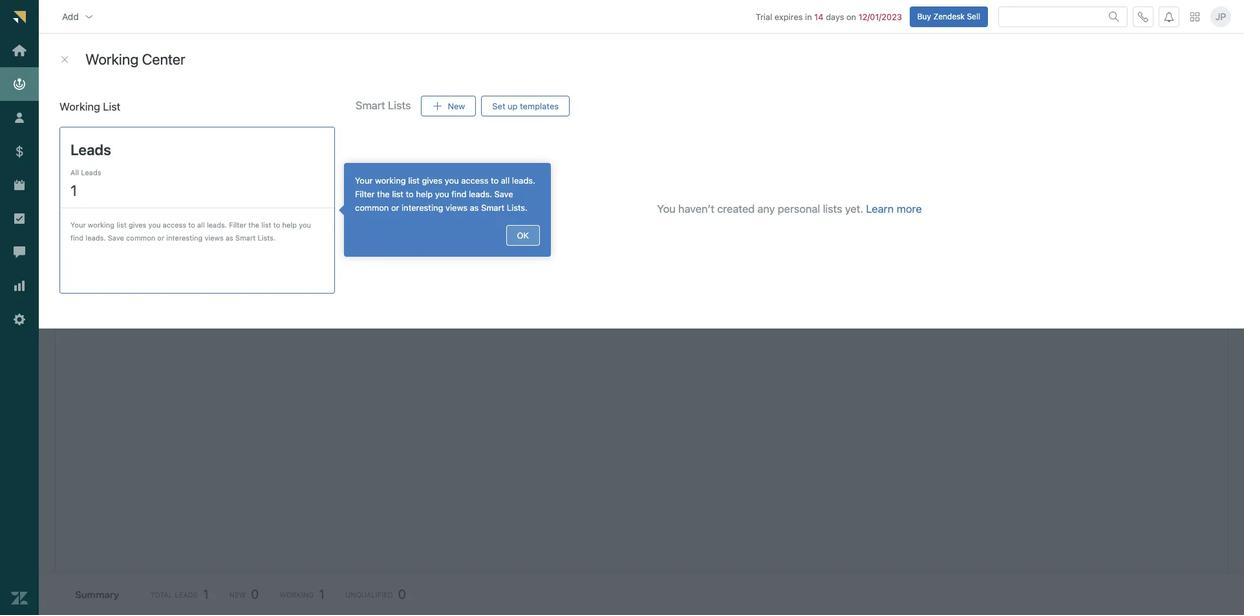 Task type: vqa. For each thing, say whether or not it's contained in the screenshot.
side
no



Task type: describe. For each thing, give the bounding box(es) containing it.
1 vertical spatial views
[[205, 233, 224, 242]]

1 vertical spatial common
[[126, 233, 155, 242]]

search image
[[1109, 11, 1120, 22]]

1 vertical spatial your
[[71, 220, 86, 229]]

12/01/2023
[[859, 11, 902, 22]]

jp
[[1216, 11, 1227, 22]]

records.
[[468, 111, 500, 121]]

lists inside find new leads create targeted lead lists with access to more than 20 million businesses and 395 million prospect records.
[[164, 111, 179, 121]]

0 horizontal spatial or
[[157, 233, 164, 242]]

0 horizontal spatial your working list gives you access to all leads. filter the list to help you find leads. save common or interesting views as smart lists.
[[71, 220, 311, 242]]

total leads 1
[[150, 587, 209, 602]]

0 vertical spatial gives
[[422, 175, 443, 186]]

0 vertical spatial the
[[377, 189, 390, 199]]

working for working center
[[85, 51, 139, 68]]

1 vertical spatial filter
[[229, 220, 246, 229]]

lead
[[145, 111, 161, 121]]

haven't
[[679, 203, 715, 216]]

1 vertical spatial gives
[[129, 220, 146, 229]]

sell
[[967, 11, 981, 21]]

any
[[758, 203, 775, 216]]

ceo,
[[86, 243, 105, 253]]

unqualified 0
[[345, 587, 406, 602]]

leads inside all leads 1
[[81, 168, 101, 176]]

1 horizontal spatial more
[[897, 203, 922, 216]]

jennifer anniston ceo, clean by jennifer
[[86, 228, 176, 253]]

find
[[81, 98, 98, 108]]

clean
[[108, 243, 130, 253]]

0 for new 0
[[251, 587, 259, 602]]

info image
[[65, 98, 76, 108]]

you haven't created any personal lists yet. learn more
[[657, 203, 922, 216]]

1 horizontal spatial as
[[470, 203, 479, 213]]

20
[[282, 111, 292, 121]]

anniston
[[124, 228, 163, 240]]

prospect
[[431, 111, 466, 121]]

1 vertical spatial find
[[71, 233, 84, 242]]

0 vertical spatial working
[[375, 175, 406, 186]]

1 for total leads 1
[[203, 587, 209, 602]]

1 vertical spatial help
[[282, 220, 297, 229]]

you
[[657, 203, 676, 216]]

add button
[[52, 4, 105, 29]]

chevron down image
[[84, 11, 94, 22]]

in
[[805, 11, 812, 22]]

targeted
[[109, 111, 143, 121]]

0 horizontal spatial interesting
[[166, 233, 203, 242]]

list for working list
[[103, 100, 121, 113]]

trial
[[756, 11, 773, 22]]

leads image
[[65, 236, 76, 246]]

days
[[826, 11, 845, 22]]

get started link
[[81, 128, 126, 139]]

0 horizontal spatial the
[[248, 220, 259, 229]]

set
[[493, 101, 506, 111]]

new 0
[[229, 587, 259, 602]]

1 vertical spatial jennifer
[[144, 243, 176, 253]]

center
[[142, 51, 185, 68]]

unqualified
[[345, 590, 393, 599]]

leads
[[120, 98, 142, 108]]

0 vertical spatial find
[[452, 189, 467, 199]]

1 for all leads 1
[[71, 181, 77, 199]]

created
[[718, 203, 755, 216]]

2 vertical spatial smart
[[235, 233, 256, 242]]

ok
[[517, 230, 529, 240]]

1 vertical spatial all
[[197, 220, 205, 229]]

new
[[101, 98, 117, 108]]

working list
[[60, 100, 121, 113]]

1 vertical spatial smart
[[481, 203, 505, 213]]

0 horizontal spatial as
[[226, 233, 233, 242]]

list for working list leads
[[118, 43, 133, 51]]

0 vertical spatial or
[[391, 203, 399, 213]]

leads inside total leads 1
[[175, 590, 198, 599]]

ok button
[[506, 225, 540, 246]]

0 vertical spatial interesting
[[402, 203, 443, 213]]

get
[[81, 128, 95, 138]]

set up templates button
[[482, 96, 570, 116]]

working center
[[85, 51, 185, 68]]

0 vertical spatial jennifer
[[86, 228, 122, 240]]

1 vertical spatial lists
[[823, 203, 843, 216]]

0 vertical spatial save
[[495, 189, 513, 199]]

learn more link
[[867, 203, 922, 216]]

395
[[385, 111, 401, 121]]

expires
[[775, 11, 803, 22]]

working for working list
[[60, 100, 100, 113]]

1 horizontal spatial all
[[501, 175, 510, 186]]

bell image
[[1164, 11, 1175, 22]]

Type to filter by lead name field
[[97, 191, 235, 210]]

find new leads create targeted lead lists with access to more than 20 million businesses and 395 million prospect records.
[[81, 98, 500, 121]]

create
[[81, 111, 107, 121]]



Task type: locate. For each thing, give the bounding box(es) containing it.
1 vertical spatial interesting
[[166, 233, 203, 242]]

1 horizontal spatial working
[[375, 175, 406, 186]]

0 horizontal spatial jennifer
[[86, 228, 122, 240]]

0 horizontal spatial 0
[[251, 587, 259, 602]]

0 vertical spatial list
[[118, 43, 133, 51]]

the
[[377, 189, 390, 199], [248, 220, 259, 229]]

1 horizontal spatial gives
[[422, 175, 443, 186]]

buy zendesk sell button
[[910, 6, 989, 27]]

leads inside working list leads
[[82, 51, 120, 68]]

new
[[448, 101, 465, 111], [229, 590, 246, 599]]

0 horizontal spatial lists
[[164, 111, 179, 121]]

on
[[847, 11, 857, 22]]

0 horizontal spatial all
[[197, 220, 205, 229]]

2 0 from the left
[[398, 587, 406, 602]]

lists
[[388, 99, 411, 112]]

1 horizontal spatial new
[[448, 101, 465, 111]]

million
[[295, 111, 320, 121], [403, 111, 428, 121]]

up
[[508, 101, 518, 111]]

common
[[355, 203, 389, 213], [126, 233, 155, 242]]

access inside find new leads create targeted lead lists with access to more than 20 million businesses and 395 million prospect records.
[[200, 111, 228, 121]]

all
[[71, 168, 79, 176]]

1 million from the left
[[295, 111, 320, 121]]

working right new 0
[[280, 590, 314, 599]]

1 vertical spatial list
[[103, 100, 121, 113]]

0 horizontal spatial views
[[205, 233, 224, 242]]

buy
[[918, 11, 932, 21]]

or
[[391, 203, 399, 213], [157, 233, 164, 242]]

more right the learn
[[897, 203, 922, 216]]

trial expires in 14 days on 12/01/2023
[[756, 11, 902, 22]]

0 vertical spatial smart
[[356, 99, 385, 112]]

1 horizontal spatial jennifer
[[144, 243, 176, 253]]

0 horizontal spatial help
[[282, 220, 297, 229]]

1 horizontal spatial help
[[416, 189, 433, 199]]

buy zendesk sell
[[918, 11, 981, 21]]

0 horizontal spatial new
[[229, 590, 246, 599]]

0 horizontal spatial 1
[[71, 181, 77, 199]]

leads right cancel image
[[82, 51, 120, 68]]

new inside new button
[[448, 101, 465, 111]]

working for working list leads
[[82, 43, 116, 51]]

1 horizontal spatial access
[[200, 111, 228, 121]]

save up ok button
[[495, 189, 513, 199]]

1 inside all leads 1
[[71, 181, 77, 199]]

list
[[408, 175, 420, 186], [392, 189, 404, 199], [117, 220, 127, 229], [261, 220, 271, 229]]

2 vertical spatial access
[[163, 220, 186, 229]]

1 vertical spatial your working list gives you access to all leads. filter the list to help you find leads. save common or interesting views as smart lists.
[[71, 220, 311, 242]]

working down chevron down image
[[82, 43, 116, 51]]

0 for unqualified 0
[[398, 587, 406, 602]]

2 horizontal spatial smart
[[481, 203, 505, 213]]

all down type to filter by lead name field
[[197, 220, 205, 229]]

0 vertical spatial all
[[501, 175, 510, 186]]

1 left unqualified
[[319, 587, 325, 602]]

zendesk products image
[[1191, 12, 1200, 21]]

million right the 395
[[403, 111, 428, 121]]

1 horizontal spatial your working list gives you access to all leads. filter the list to help you find leads. save common or interesting views as smart lists.
[[355, 175, 536, 213]]

working
[[82, 43, 116, 51], [85, 51, 139, 68], [60, 100, 100, 113], [280, 590, 314, 599]]

find
[[452, 189, 467, 199], [71, 233, 84, 242]]

0 vertical spatial your working list gives you access to all leads. filter the list to help you find leads. save common or interesting views as smart lists.
[[355, 175, 536, 213]]

1 horizontal spatial find
[[452, 189, 467, 199]]

cancel image
[[60, 54, 70, 65]]

0 vertical spatial views
[[446, 203, 468, 213]]

as
[[470, 203, 479, 213], [226, 233, 233, 242]]

0 vertical spatial your
[[355, 175, 373, 186]]

interesting
[[402, 203, 443, 213], [166, 233, 203, 242]]

jennifer up ceo,
[[86, 228, 122, 240]]

0 horizontal spatial working
[[88, 220, 115, 229]]

1 horizontal spatial the
[[377, 189, 390, 199]]

templates
[[520, 101, 559, 111]]

1 horizontal spatial your
[[355, 175, 373, 186]]

lists left with
[[164, 111, 179, 121]]

to
[[230, 111, 238, 121], [491, 175, 499, 186], [406, 189, 414, 199], [188, 220, 195, 229], [274, 220, 280, 229]]

your working list gives you access to all leads. filter the list to help you find leads. save common or interesting views as smart lists.
[[355, 175, 536, 213], [71, 220, 311, 242]]

yet.
[[846, 203, 864, 216]]

0 vertical spatial filter
[[355, 189, 375, 199]]

learn
[[867, 203, 894, 216]]

leads
[[82, 51, 120, 68], [71, 141, 111, 158], [81, 168, 101, 176], [175, 590, 198, 599]]

0 vertical spatial common
[[355, 203, 389, 213]]

more
[[240, 111, 260, 121], [897, 203, 922, 216]]

calls image
[[1139, 11, 1149, 22]]

working inside working 1
[[280, 590, 314, 599]]

all leads 1
[[71, 168, 101, 199]]

zendesk
[[934, 11, 965, 21]]

views
[[446, 203, 468, 213], [205, 233, 224, 242]]

1 vertical spatial access
[[461, 175, 489, 186]]

new inside new 0
[[229, 590, 246, 599]]

set up templates
[[493, 101, 559, 111]]

1 vertical spatial lists.
[[258, 233, 276, 242]]

leads down get
[[71, 141, 111, 158]]

all
[[501, 175, 510, 186], [197, 220, 205, 229]]

save
[[495, 189, 513, 199], [108, 233, 124, 242]]

1 horizontal spatial common
[[355, 203, 389, 213]]

more left than
[[240, 111, 260, 121]]

new button
[[421, 96, 476, 116]]

million right the 20
[[295, 111, 320, 121]]

0 horizontal spatial find
[[71, 233, 84, 242]]

jennifer down the anniston
[[144, 243, 176, 253]]

1 down all
[[71, 181, 77, 199]]

leads right all
[[81, 168, 101, 176]]

smart
[[356, 99, 385, 112], [481, 203, 505, 213], [235, 233, 256, 242]]

1 horizontal spatial views
[[446, 203, 468, 213]]

0 horizontal spatial save
[[108, 233, 124, 242]]

access
[[200, 111, 228, 121], [461, 175, 489, 186], [163, 220, 186, 229]]

1 horizontal spatial filter
[[355, 189, 375, 199]]

you
[[445, 175, 459, 186], [435, 189, 449, 199], [148, 220, 161, 229], [299, 220, 311, 229]]

started
[[97, 128, 126, 138]]

1 horizontal spatial lists.
[[507, 203, 528, 213]]

working for working 1
[[280, 590, 314, 599]]

filter
[[355, 189, 375, 199], [229, 220, 246, 229]]

summary
[[75, 589, 119, 600]]

by
[[132, 243, 142, 253]]

working up get
[[60, 100, 100, 113]]

1 horizontal spatial 0
[[398, 587, 406, 602]]

working up new
[[85, 51, 139, 68]]

new for new 0
[[229, 590, 246, 599]]

0 vertical spatial access
[[200, 111, 228, 121]]

14
[[815, 11, 824, 22]]

0 horizontal spatial million
[[295, 111, 320, 121]]

lists
[[164, 111, 179, 121], [823, 203, 843, 216]]

all up ok button
[[501, 175, 510, 186]]

0 horizontal spatial smart
[[235, 233, 256, 242]]

businesses
[[322, 111, 366, 121]]

0 left working 1
[[251, 587, 259, 602]]

1 horizontal spatial save
[[495, 189, 513, 199]]

working list leads
[[82, 43, 133, 68]]

1 horizontal spatial interesting
[[402, 203, 443, 213]]

2 horizontal spatial access
[[461, 175, 489, 186]]

0 horizontal spatial gives
[[129, 220, 146, 229]]

1 vertical spatial or
[[157, 233, 164, 242]]

2 million from the left
[[403, 111, 428, 121]]

list inside working list leads
[[118, 43, 133, 51]]

with
[[182, 111, 198, 121]]

0 vertical spatial help
[[416, 189, 433, 199]]

0 vertical spatial lists.
[[507, 203, 528, 213]]

0 horizontal spatial your
[[71, 220, 86, 229]]

1 vertical spatial the
[[248, 220, 259, 229]]

working
[[375, 175, 406, 186], [88, 220, 115, 229]]

1 horizontal spatial lists
[[823, 203, 843, 216]]

total
[[150, 590, 173, 599]]

1 vertical spatial more
[[897, 203, 922, 216]]

0 vertical spatial as
[[470, 203, 479, 213]]

0 horizontal spatial common
[[126, 233, 155, 242]]

to inside find new leads create targeted lead lists with access to more than 20 million businesses and 395 million prospect records.
[[230, 111, 238, 121]]

0
[[251, 587, 259, 602], [398, 587, 406, 602]]

add image
[[432, 101, 443, 111]]

0 vertical spatial new
[[448, 101, 465, 111]]

jennifer
[[86, 228, 122, 240], [144, 243, 176, 253]]

smart lists
[[356, 99, 411, 112]]

1 left new 0
[[203, 587, 209, 602]]

0 horizontal spatial access
[[163, 220, 186, 229]]

1 vertical spatial as
[[226, 233, 233, 242]]

working 1
[[280, 587, 325, 602]]

1 horizontal spatial smart
[[356, 99, 385, 112]]

more inside find new leads create targeted lead lists with access to more than 20 million businesses and 395 million prospect records.
[[240, 111, 260, 121]]

list
[[118, 43, 133, 51], [103, 100, 121, 113]]

help
[[416, 189, 433, 199], [282, 220, 297, 229]]

0 vertical spatial lists
[[164, 111, 179, 121]]

1
[[71, 181, 77, 199], [203, 587, 209, 602], [319, 587, 325, 602]]

0 horizontal spatial more
[[240, 111, 260, 121]]

1 vertical spatial new
[[229, 590, 246, 599]]

1 vertical spatial working
[[88, 220, 115, 229]]

gives
[[422, 175, 443, 186], [129, 220, 146, 229]]

1 horizontal spatial million
[[403, 111, 428, 121]]

and
[[368, 111, 383, 121]]

1 0 from the left
[[251, 587, 259, 602]]

personal
[[778, 203, 821, 216]]

0 vertical spatial more
[[240, 111, 260, 121]]

add
[[62, 11, 79, 22]]

your
[[355, 175, 373, 186], [71, 220, 86, 229]]

zendesk image
[[11, 590, 28, 607]]

0 horizontal spatial lists.
[[258, 233, 276, 242]]

working inside working list leads
[[82, 43, 116, 51]]

new right total leads 1
[[229, 590, 246, 599]]

0 right unqualified
[[398, 587, 406, 602]]

1 horizontal spatial 1
[[203, 587, 209, 602]]

jp button
[[1211, 6, 1232, 27]]

new right add image
[[448, 101, 465, 111]]

0 horizontal spatial filter
[[229, 220, 246, 229]]

jennifer anniston link
[[86, 228, 163, 240]]

1 horizontal spatial or
[[391, 203, 399, 213]]

lists left the yet.
[[823, 203, 843, 216]]

new for new
[[448, 101, 465, 111]]

leads right total
[[175, 590, 198, 599]]

2 horizontal spatial 1
[[319, 587, 325, 602]]

than
[[262, 111, 280, 121]]

1 vertical spatial save
[[108, 233, 124, 242]]

get started
[[81, 128, 126, 138]]

save up clean
[[108, 233, 124, 242]]



